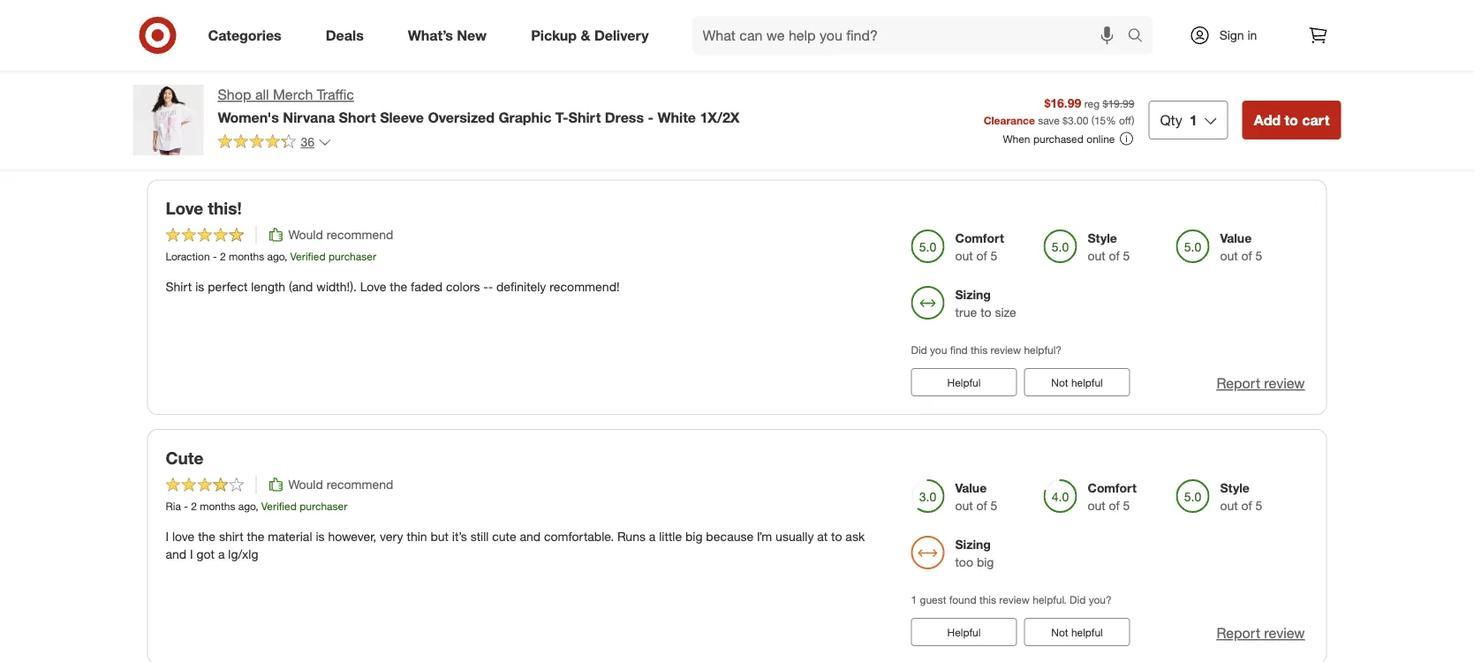 Task type: describe. For each thing, give the bounding box(es) containing it.
1 guest found this review helpful. did you?
[[912, 594, 1112, 607]]

1 vertical spatial a
[[218, 547, 225, 563]]

sleeve
[[380, 109, 424, 126]]

shop all merch traffic women's nirvana short sleeve oversized graphic t-shirt dress - white 1x/2x
[[218, 86, 740, 126]]

guest
[[920, 594, 947, 607]]

graphic
[[499, 109, 552, 126]]

material
[[268, 529, 312, 545]]

new
[[457, 27, 487, 44]]

cute
[[166, 448, 204, 468]]

found
[[950, 594, 977, 607]]

1x/2x
[[700, 109, 740, 126]]

love
[[172, 529, 195, 545]]

1 horizontal spatial the
[[247, 529, 265, 545]]

0 vertical spatial 1
[[1190, 111, 1198, 129]]

when purchased online
[[1003, 132, 1116, 145]]

cart
[[1303, 111, 1330, 129]]

too
[[956, 555, 974, 570]]

would for love this!
[[289, 227, 323, 243]]

online
[[1087, 132, 1116, 145]]

0 horizontal spatial and
[[166, 547, 187, 563]]

search
[[1120, 28, 1163, 46]]

%
[[1107, 113, 1117, 127]]

sign in link
[[1175, 16, 1285, 55]]

deals
[[326, 27, 364, 44]]

at
[[818, 529, 828, 545]]

got
[[197, 547, 215, 563]]

36 link
[[218, 133, 332, 154]]

sizing too big
[[956, 537, 994, 570]]

nirvana
[[283, 109, 335, 126]]

save
[[1038, 113, 1060, 127]]

1 vertical spatial 1
[[912, 594, 917, 607]]

1 horizontal spatial value
[[1221, 231, 1252, 246]]

width!).
[[317, 279, 357, 295]]

in
[[1248, 27, 1258, 43]]

purchased
[[1034, 132, 1084, 145]]

you
[[931, 344, 948, 357]]

you?
[[1089, 594, 1112, 607]]

purchaser for cute
[[300, 500, 347, 513]]

recommend for love this!
[[327, 227, 394, 243]]

1 horizontal spatial a
[[649, 529, 656, 545]]

cute
[[492, 529, 517, 545]]

faded
[[411, 279, 443, 295]]

verified for love this!
[[290, 250, 326, 263]]

oversized
[[428, 109, 495, 126]]

$19.99
[[1103, 97, 1135, 110]]

qty
[[1161, 111, 1183, 129]]

find
[[951, 344, 968, 357]]

1 vertical spatial style
[[1221, 481, 1250, 496]]

perfect
[[208, 279, 248, 295]]

2 for cute
[[191, 500, 197, 513]]

0 vertical spatial value out of 5
[[1221, 231, 1263, 264]]

ask
[[846, 529, 865, 545]]

not for love this!
[[1052, 376, 1069, 389]]

loraction
[[166, 250, 210, 263]]

1 vertical spatial value
[[956, 481, 987, 496]]

0 vertical spatial love
[[166, 198, 203, 219]]

length
[[251, 279, 286, 295]]

0 vertical spatial verified
[[1211, 77, 1258, 94]]

0 vertical spatial and
[[520, 529, 541, 545]]

colors
[[446, 279, 480, 295]]

3.00
[[1068, 113, 1089, 127]]

(and
[[289, 279, 313, 295]]

deals link
[[311, 16, 386, 55]]

clearance
[[984, 113, 1035, 127]]

helpful for cute
[[948, 626, 981, 639]]

months for cute
[[200, 500, 235, 513]]

comfortable.
[[544, 529, 614, 545]]

t-
[[556, 109, 569, 126]]

search button
[[1120, 16, 1163, 58]]

recommend for cute
[[327, 477, 394, 493]]

sizing true to size
[[956, 287, 1017, 320]]

purchases
[[1262, 77, 1328, 94]]

0 horizontal spatial the
[[198, 529, 216, 545]]

2 for love this!
[[220, 250, 226, 263]]

verified purchases
[[1211, 77, 1328, 94]]

1 vertical spatial comfort
[[1088, 481, 1137, 496]]

report for cute
[[1217, 625, 1261, 642]]

helpful for love this!
[[1072, 376, 1103, 389]]

lg/xlg
[[228, 547, 258, 563]]

what's new link
[[393, 16, 509, 55]]

1 vertical spatial love
[[360, 279, 387, 295]]

0 vertical spatial i
[[166, 529, 169, 545]]

ria
[[166, 500, 181, 513]]

sign
[[1220, 27, 1245, 43]]

pickup & delivery link
[[516, 16, 671, 55]]

helpful button for cute
[[912, 619, 1018, 647]]

helpful button for love this!
[[912, 369, 1018, 397]]

&
[[581, 27, 591, 44]]

i love the shirt the material is however, very thin but it's still cute and comfortable. runs a little big because i'm usually at to ask and i got a lg/xlg
[[166, 529, 865, 563]]

big inside the i love the shirt the material is however, very thin but it's still cute and comfortable. runs a little big because i'm usually at to ask and i got a lg/xlg
[[686, 529, 703, 545]]

dress
[[605, 109, 644, 126]]

(
[[1092, 113, 1095, 127]]

$16.99
[[1045, 95, 1082, 111]]

merch
[[273, 86, 313, 103]]

however,
[[328, 529, 377, 545]]

short
[[339, 109, 376, 126]]

white
[[658, 109, 696, 126]]

not helpful button for cute
[[1025, 619, 1131, 647]]

ago for love this!
[[267, 250, 284, 263]]

report review for cute
[[1217, 625, 1306, 642]]

0 vertical spatial is
[[195, 279, 204, 295]]

would recommend for cute
[[289, 477, 394, 493]]

shop
[[218, 86, 251, 103]]

did you find this review helpful?
[[912, 344, 1062, 357]]



Task type: vqa. For each thing, say whether or not it's contained in the screenshot.
within
no



Task type: locate. For each thing, give the bounding box(es) containing it.
verified up material
[[261, 500, 297, 513]]

verified for cute
[[261, 500, 297, 513]]

to left size
[[981, 305, 992, 320]]

ago up length
[[267, 250, 284, 263]]

verified right "verified purchases" checkbox
[[1211, 77, 1258, 94]]

0 vertical spatial did
[[912, 344, 928, 357]]

1 right "qty"
[[1190, 111, 1198, 129]]

0 vertical spatial ,
[[284, 250, 287, 263]]

not down helpful?
[[1052, 376, 1069, 389]]

1 horizontal spatial comfort
[[1088, 481, 1137, 496]]

helpful for love this!
[[948, 376, 981, 389]]

)
[[1132, 113, 1135, 127]]

sizing up too
[[956, 537, 991, 553]]

is inside the i love the shirt the material is however, very thin but it's still cute and comfortable. runs a little big because i'm usually at to ask and i got a lg/xlg
[[316, 529, 325, 545]]

0 vertical spatial helpful
[[948, 376, 981, 389]]

ago up the shirt
[[238, 500, 256, 513]]

- inside shop all merch traffic women's nirvana short sleeve oversized graphic t-shirt dress - white 1x/2x
[[648, 109, 654, 126]]

0 vertical spatial report review
[[1217, 375, 1306, 393]]

2 report from the top
[[1217, 625, 1261, 642]]

0 vertical spatial report review button
[[1217, 374, 1306, 394]]

love this!
[[166, 198, 242, 219]]

1 vertical spatial ,
[[256, 500, 258, 513]]

not helpful button down helpful?
[[1025, 369, 1131, 397]]

not helpful for cute
[[1052, 626, 1103, 639]]

1 recommend from the top
[[327, 227, 394, 243]]

the up lg/xlg at the left bottom of the page
[[247, 529, 265, 545]]

0 vertical spatial would recommend
[[289, 227, 394, 243]]

2 helpful button from the top
[[912, 619, 1018, 647]]

purchaser for love this!
[[329, 250, 376, 263]]

still
[[471, 529, 489, 545]]

and
[[520, 529, 541, 545], [166, 547, 187, 563]]

1 would from the top
[[289, 227, 323, 243]]

recommend!
[[550, 279, 620, 295]]

ago
[[267, 250, 284, 263], [238, 500, 256, 513]]

5
[[991, 248, 998, 264], [1124, 248, 1131, 264], [1256, 248, 1263, 264], [991, 498, 998, 514], [1124, 498, 1131, 514], [1256, 498, 1263, 514]]

loraction - 2 months ago , verified purchaser
[[166, 250, 376, 263]]

helpful down find
[[948, 376, 981, 389]]

sizing inside sizing too big
[[956, 537, 991, 553]]

1 horizontal spatial i
[[190, 547, 193, 563]]

1 horizontal spatial style
[[1221, 481, 1250, 496]]

did
[[912, 344, 928, 357], [1070, 594, 1086, 607]]

1 horizontal spatial value out of 5
[[1221, 231, 1263, 264]]

report for love this!
[[1217, 375, 1261, 393]]

2 report review button from the top
[[1217, 624, 1306, 644]]

helpful?
[[1025, 344, 1062, 357]]

0 horizontal spatial ago
[[238, 500, 256, 513]]

1 vertical spatial big
[[977, 555, 994, 570]]

to
[[1285, 111, 1299, 129], [981, 305, 992, 320], [832, 529, 843, 545]]

comfort
[[956, 231, 1005, 246], [1088, 481, 1137, 496]]

runs
[[618, 529, 646, 545]]

women's
[[218, 109, 279, 126]]

report review button for love this!
[[1217, 374, 1306, 394]]

0 vertical spatial recommend
[[327, 227, 394, 243]]

to inside button
[[1285, 111, 1299, 129]]

it's
[[452, 529, 467, 545]]

0 vertical spatial helpful button
[[912, 369, 1018, 397]]

2 recommend from the top
[[327, 477, 394, 493]]

i left the love
[[166, 529, 169, 545]]

sizing for love this!
[[956, 287, 991, 303]]

2 would from the top
[[289, 477, 323, 493]]

0 vertical spatial not
[[1052, 376, 1069, 389]]

not for cute
[[1052, 626, 1069, 639]]

1 left guest
[[912, 594, 917, 607]]

value out of 5
[[1221, 231, 1263, 264], [956, 481, 998, 514]]

0 vertical spatial 2
[[220, 250, 226, 263]]

the
[[390, 279, 408, 295], [198, 529, 216, 545], [247, 529, 265, 545]]

1 horizontal spatial love
[[360, 279, 387, 295]]

would up 'loraction - 2 months ago , verified purchaser'
[[289, 227, 323, 243]]

0 vertical spatial shirt
[[569, 109, 601, 126]]

1 report review from the top
[[1217, 375, 1306, 393]]

1 horizontal spatial 2
[[220, 250, 226, 263]]

0 horizontal spatial is
[[195, 279, 204, 295]]

0 vertical spatial comfort out of 5
[[956, 231, 1005, 264]]

sizing for cute
[[956, 537, 991, 553]]

report review for love this!
[[1217, 375, 1306, 393]]

0 horizontal spatial did
[[912, 344, 928, 357]]

$
[[1063, 113, 1068, 127]]

0 vertical spatial report
[[1217, 375, 1261, 393]]

1 horizontal spatial style out of 5
[[1221, 481, 1263, 514]]

1 vertical spatial not helpful
[[1052, 626, 1103, 639]]

this for cute
[[980, 594, 997, 607]]

2 vertical spatial to
[[832, 529, 843, 545]]

would recommend for love this!
[[289, 227, 394, 243]]

0 horizontal spatial ,
[[256, 500, 258, 513]]

not down helpful.
[[1052, 626, 1069, 639]]

months up perfect
[[229, 250, 264, 263]]

not helpful button down you?
[[1025, 619, 1131, 647]]

recommend up 'width!).'
[[327, 227, 394, 243]]

what's new
[[408, 27, 487, 44]]

1 horizontal spatial shirt
[[569, 109, 601, 126]]

style
[[1088, 231, 1118, 246], [1221, 481, 1250, 496]]

1 horizontal spatial comfort out of 5
[[1088, 481, 1137, 514]]

big
[[686, 529, 703, 545], [977, 555, 994, 570]]

months
[[229, 250, 264, 263], [200, 500, 235, 513]]

this right the found
[[980, 594, 997, 607]]

did left you
[[912, 344, 928, 357]]

1 vertical spatial i
[[190, 547, 193, 563]]

sign in
[[1220, 27, 1258, 43]]

1 vertical spatial 2
[[191, 500, 197, 513]]

1 report from the top
[[1217, 375, 1261, 393]]

0 horizontal spatial a
[[218, 547, 225, 563]]

image of women's nirvana short sleeve oversized graphic t-shirt dress - white 1x/2x image
[[133, 85, 204, 156]]

1 sizing from the top
[[956, 287, 991, 303]]

2
[[220, 250, 226, 263], [191, 500, 197, 513]]

because
[[706, 529, 754, 545]]

a right got
[[218, 547, 225, 563]]

traffic
[[317, 86, 354, 103]]

all
[[255, 86, 269, 103]]

1 vertical spatial report
[[1217, 625, 1261, 642]]

a left 'little'
[[649, 529, 656, 545]]

0 horizontal spatial value
[[956, 481, 987, 496]]

helpful.
[[1033, 594, 1067, 607]]

0 vertical spatial comfort
[[956, 231, 1005, 246]]

would recommend up the however, on the bottom left of the page
[[289, 477, 394, 493]]

not helpful down helpful?
[[1052, 376, 1103, 389]]

reg
[[1085, 97, 1100, 110]]

sizing up true
[[956, 287, 991, 303]]

1 vertical spatial comfort out of 5
[[1088, 481, 1137, 514]]

recommend up the however, on the bottom left of the page
[[327, 477, 394, 493]]

0 vertical spatial style
[[1088, 231, 1118, 246]]

1 vertical spatial sizing
[[956, 537, 991, 553]]

verified up "(and"
[[290, 250, 326, 263]]

2 vertical spatial verified
[[261, 500, 297, 513]]

big right too
[[977, 555, 994, 570]]

to inside sizing true to size
[[981, 305, 992, 320]]

this for love this!
[[971, 344, 988, 357]]

love
[[166, 198, 203, 219], [360, 279, 387, 295]]

0 vertical spatial would
[[289, 227, 323, 243]]

1 vertical spatial value out of 5
[[956, 481, 998, 514]]

1 helpful from the top
[[1072, 376, 1103, 389]]

2 helpful from the top
[[948, 626, 981, 639]]

1 vertical spatial not helpful button
[[1025, 619, 1131, 647]]

2 sizing from the top
[[956, 537, 991, 553]]

shirt left dress
[[569, 109, 601, 126]]

report review button
[[1217, 374, 1306, 394], [1217, 624, 1306, 644]]

off
[[1120, 113, 1132, 127]]

purchaser up the however, on the bottom left of the page
[[300, 500, 347, 513]]

1 vertical spatial report review button
[[1217, 624, 1306, 644]]

1 vertical spatial would recommend
[[289, 477, 394, 493]]

2 up perfect
[[220, 250, 226, 263]]

and down the love
[[166, 547, 187, 563]]

1 vertical spatial helpful
[[948, 626, 981, 639]]

0 vertical spatial sizing
[[956, 287, 991, 303]]

very
[[380, 529, 403, 545]]

2 would recommend from the top
[[289, 477, 394, 493]]

$16.99 reg $19.99 clearance save $ 3.00 ( 15 % off )
[[984, 95, 1135, 127]]

recommend
[[327, 227, 394, 243], [327, 477, 394, 493]]

1 vertical spatial months
[[200, 500, 235, 513]]

1 vertical spatial helpful
[[1072, 626, 1103, 639]]

0 vertical spatial not helpful button
[[1025, 369, 1131, 397]]

, for love this!
[[284, 250, 287, 263]]

1 vertical spatial not
[[1052, 626, 1069, 639]]

love left this!
[[166, 198, 203, 219]]

report review
[[1217, 375, 1306, 393], [1217, 625, 1306, 642]]

true
[[956, 305, 978, 320]]

to right at
[[832, 529, 843, 545]]

this right find
[[971, 344, 988, 357]]

helpful button
[[912, 369, 1018, 397], [912, 619, 1018, 647]]

1 horizontal spatial and
[[520, 529, 541, 545]]

helpful down the found
[[948, 626, 981, 639]]

, for cute
[[256, 500, 258, 513]]

would recommend up 'width!).'
[[289, 227, 394, 243]]

little
[[659, 529, 682, 545]]

review
[[991, 344, 1022, 357], [1265, 375, 1306, 393], [1000, 594, 1030, 607], [1265, 625, 1306, 642]]

, up lg/xlg at the left bottom of the page
[[256, 500, 258, 513]]

purchaser up 'width!).'
[[329, 250, 376, 263]]

purchaser
[[329, 250, 376, 263], [300, 500, 347, 513]]

shirt is perfect length (and width!). love the faded colors -- definitely recommend!
[[166, 279, 620, 295]]

1 vertical spatial would
[[289, 477, 323, 493]]

love right 'width!).'
[[360, 279, 387, 295]]

1 vertical spatial ago
[[238, 500, 256, 513]]

a
[[649, 529, 656, 545], [218, 547, 225, 563]]

2 report review from the top
[[1217, 625, 1306, 642]]

1 vertical spatial shirt
[[166, 279, 192, 295]]

is right material
[[316, 529, 325, 545]]

months up the shirt
[[200, 500, 235, 513]]

1 horizontal spatial did
[[1070, 594, 1086, 607]]

add to cart
[[1255, 111, 1330, 129]]

1 helpful button from the top
[[912, 369, 1018, 397]]

to inside the i love the shirt the material is however, very thin but it's still cute and comfortable. runs a little big because i'm usually at to ask and i got a lg/xlg
[[832, 529, 843, 545]]

With photos checkbox
[[1186, 53, 1204, 71]]

0 horizontal spatial love
[[166, 198, 203, 219]]

0 vertical spatial months
[[229, 250, 264, 263]]

2 not from the top
[[1052, 626, 1069, 639]]

usually
[[776, 529, 814, 545]]

2 right the ria
[[191, 500, 197, 513]]

1 vertical spatial did
[[1070, 594, 1086, 607]]

1 vertical spatial report review
[[1217, 625, 1306, 642]]

value
[[1221, 231, 1252, 246], [956, 481, 987, 496]]

thin
[[407, 529, 427, 545]]

helpful button down the found
[[912, 619, 1018, 647]]

1 not from the top
[[1052, 376, 1069, 389]]

not helpful for love this!
[[1052, 376, 1103, 389]]

What can we help you find? suggestions appear below search field
[[692, 16, 1132, 55]]

would up ria - 2 months ago , verified purchaser
[[289, 477, 323, 493]]

sizing inside sizing true to size
[[956, 287, 991, 303]]

0 horizontal spatial big
[[686, 529, 703, 545]]

big inside sizing too big
[[977, 555, 994, 570]]

2 horizontal spatial to
[[1285, 111, 1299, 129]]

1 report review button from the top
[[1217, 374, 1306, 394]]

shirt down loraction
[[166, 279, 192, 295]]

and right cute
[[520, 529, 541, 545]]

this!
[[208, 198, 242, 219]]

2 horizontal spatial the
[[390, 279, 408, 295]]

Verified purchases checkbox
[[1186, 77, 1204, 95]]

0 vertical spatial a
[[649, 529, 656, 545]]

1 horizontal spatial 1
[[1190, 111, 1198, 129]]

0 vertical spatial big
[[686, 529, 703, 545]]

0 horizontal spatial comfort out of 5
[[956, 231, 1005, 264]]

what's
[[408, 27, 453, 44]]

helpful
[[948, 376, 981, 389], [948, 626, 981, 639]]

2 helpful from the top
[[1072, 626, 1103, 639]]

but
[[431, 529, 449, 545]]

1 vertical spatial verified
[[290, 250, 326, 263]]

pickup & delivery
[[531, 27, 649, 44]]

the up got
[[198, 529, 216, 545]]

,
[[284, 250, 287, 263], [256, 500, 258, 513]]

categories link
[[193, 16, 304, 55]]

shirt inside shop all merch traffic women's nirvana short sleeve oversized graphic t-shirt dress - white 1x/2x
[[569, 109, 601, 126]]

1 not helpful button from the top
[[1025, 369, 1131, 397]]

0 vertical spatial this
[[971, 344, 988, 357]]

1 helpful from the top
[[948, 376, 981, 389]]

when
[[1003, 132, 1031, 145]]

not helpful down you?
[[1052, 626, 1103, 639]]

0 vertical spatial ago
[[267, 250, 284, 263]]

1 vertical spatial this
[[980, 594, 997, 607]]

report review button for cute
[[1217, 624, 1306, 644]]

0 vertical spatial to
[[1285, 111, 1299, 129]]

-
[[648, 109, 654, 126], [213, 250, 217, 263], [484, 279, 488, 295], [488, 279, 493, 295], [184, 500, 188, 513]]

, up length
[[284, 250, 287, 263]]

0 vertical spatial purchaser
[[329, 250, 376, 263]]

0 horizontal spatial style
[[1088, 231, 1118, 246]]

1 vertical spatial purchaser
[[300, 500, 347, 513]]

big right 'little'
[[686, 529, 703, 545]]

0 horizontal spatial i
[[166, 529, 169, 545]]

1
[[1190, 111, 1198, 129], [912, 594, 917, 607]]

would for cute
[[289, 477, 323, 493]]

1 vertical spatial recommend
[[327, 477, 394, 493]]

1 vertical spatial to
[[981, 305, 992, 320]]

the left faded
[[390, 279, 408, 295]]

0 horizontal spatial comfort
[[956, 231, 1005, 246]]

1 not helpful from the top
[[1052, 376, 1103, 389]]

is left perfect
[[195, 279, 204, 295]]

0 horizontal spatial to
[[832, 529, 843, 545]]

ago for cute
[[238, 500, 256, 513]]

comfort out of 5
[[956, 231, 1005, 264], [1088, 481, 1137, 514]]

months for love this!
[[229, 250, 264, 263]]

i left got
[[190, 547, 193, 563]]

not helpful button for love this!
[[1025, 369, 1131, 397]]

0 horizontal spatial value out of 5
[[956, 481, 998, 514]]

add to cart button
[[1243, 101, 1342, 140]]

to right add
[[1285, 111, 1299, 129]]

1 horizontal spatial ,
[[284, 250, 287, 263]]

pickup
[[531, 27, 577, 44]]

1 horizontal spatial ago
[[267, 250, 284, 263]]

2 not helpful button from the top
[[1025, 619, 1131, 647]]

15
[[1095, 113, 1107, 127]]

1 would recommend from the top
[[289, 227, 394, 243]]

0 vertical spatial style out of 5
[[1088, 231, 1131, 264]]

0 vertical spatial value
[[1221, 231, 1252, 246]]

style out of 5
[[1088, 231, 1131, 264], [1221, 481, 1263, 514]]

delivery
[[595, 27, 649, 44]]

categories
[[208, 27, 282, 44]]

qty 1
[[1161, 111, 1198, 129]]

not helpful button
[[1025, 369, 1131, 397], [1025, 619, 1131, 647]]

helpful button down find
[[912, 369, 1018, 397]]

helpful for cute
[[1072, 626, 1103, 639]]

did left you?
[[1070, 594, 1086, 607]]

2 not helpful from the top
[[1052, 626, 1103, 639]]

1 vertical spatial helpful button
[[912, 619, 1018, 647]]



